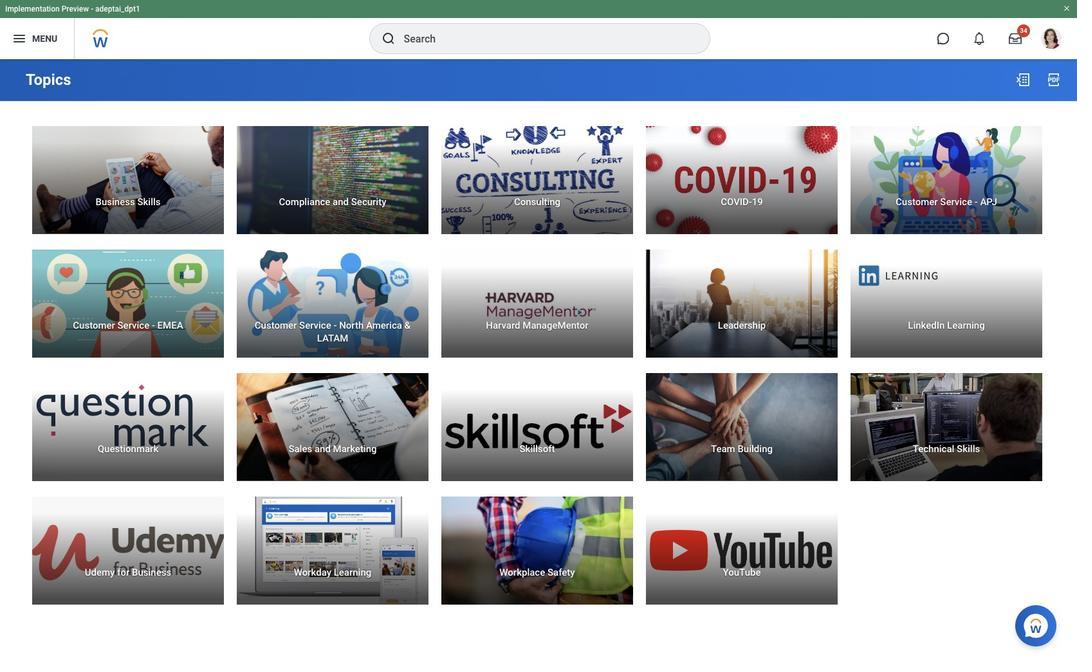 Task type: describe. For each thing, give the bounding box(es) containing it.
leadership button
[[646, 250, 838, 358]]

menu button
[[0, 18, 74, 59]]

security
[[351, 196, 386, 208]]

customer service - emea button
[[32, 250, 224, 358]]

udemy for business button
[[32, 497, 224, 605]]

export to excel image
[[1015, 72, 1031, 88]]

customer service - apj
[[896, 196, 997, 208]]

customer service - emea
[[73, 320, 183, 331]]

compliance and security
[[279, 196, 386, 208]]

sales and marketing
[[289, 443, 377, 455]]

covid-
[[721, 196, 752, 208]]

service for north
[[299, 320, 331, 331]]

managementor
[[523, 320, 589, 331]]

questionmark
[[98, 443, 158, 455]]

close environment banner image
[[1063, 5, 1071, 12]]

technical skills
[[913, 443, 980, 455]]

- for apj
[[975, 196, 978, 208]]

harvard
[[486, 320, 520, 331]]

topics
[[26, 71, 71, 89]]

covid-19 button
[[646, 126, 838, 234]]

notifications large image
[[973, 32, 986, 45]]

north
[[339, 320, 364, 331]]

building
[[738, 443, 773, 455]]

harvard managementor button
[[441, 250, 633, 358]]

udemy
[[85, 567, 115, 578]]

business skills
[[96, 196, 161, 208]]

team
[[711, 443, 735, 455]]

linkedin learning button
[[851, 250, 1042, 358]]

skillsoft
[[520, 443, 555, 455]]

customer service - apj button
[[851, 126, 1042, 234]]

Search Workday  search field
[[404, 24, 683, 53]]

34 button
[[1001, 24, 1030, 53]]

service for emea
[[117, 320, 149, 331]]

linkedin learning
[[908, 320, 985, 331]]

preview
[[62, 5, 89, 14]]

menu
[[32, 33, 57, 44]]

questionmark button
[[32, 373, 224, 481]]

service for apj
[[940, 196, 972, 208]]

leadership
[[718, 320, 766, 331]]

menu banner
[[0, 0, 1077, 59]]

skillsoft button
[[441, 373, 633, 481]]

america
[[366, 320, 402, 331]]

- for adeptai_dpt1
[[91, 5, 93, 14]]



Task type: locate. For each thing, give the bounding box(es) containing it.
compliance and security button
[[237, 126, 429, 234]]

latam
[[317, 332, 348, 344]]

and inside "button"
[[333, 196, 349, 208]]

team building button
[[646, 373, 838, 481]]

- inside button
[[975, 196, 978, 208]]

service inside customer service - north america & latam
[[299, 320, 331, 331]]

1 horizontal spatial learning
[[947, 320, 985, 331]]

skills for business skills
[[137, 196, 161, 208]]

and
[[333, 196, 349, 208], [315, 443, 331, 455]]

service
[[940, 196, 972, 208], [117, 320, 149, 331], [299, 320, 331, 331]]

customer service - north america & latam button
[[237, 250, 429, 358]]

and for sales
[[315, 443, 331, 455]]

- for emea
[[152, 320, 155, 331]]

workday
[[294, 567, 331, 578]]

learning inside "button"
[[947, 320, 985, 331]]

-
[[91, 5, 93, 14], [975, 196, 978, 208], [152, 320, 155, 331], [334, 320, 337, 331]]

youtube button
[[646, 497, 838, 605]]

team building
[[711, 443, 773, 455]]

- up latam
[[334, 320, 337, 331]]

0 vertical spatial skills
[[137, 196, 161, 208]]

search image
[[381, 31, 396, 46]]

sales and marketing button
[[237, 373, 429, 481]]

and for compliance
[[333, 196, 349, 208]]

udemy for business
[[85, 567, 171, 578]]

business
[[96, 196, 135, 208], [132, 567, 171, 578]]

19
[[752, 196, 763, 208]]

customer for customer service - emea
[[73, 320, 115, 331]]

customer inside button
[[896, 196, 938, 208]]

0 horizontal spatial service
[[117, 320, 149, 331]]

0 horizontal spatial learning
[[334, 567, 371, 578]]

- left emea
[[152, 320, 155, 331]]

technical skills button
[[851, 373, 1042, 481]]

0 horizontal spatial and
[[315, 443, 331, 455]]

1 vertical spatial business
[[132, 567, 171, 578]]

0 horizontal spatial skills
[[137, 196, 161, 208]]

1 horizontal spatial and
[[333, 196, 349, 208]]

2 horizontal spatial customer
[[896, 196, 938, 208]]

customer for customer service - north america & latam
[[255, 320, 297, 331]]

1 horizontal spatial service
[[299, 320, 331, 331]]

service up latam
[[299, 320, 331, 331]]

marketing
[[333, 443, 377, 455]]

learning right linkedin
[[947, 320, 985, 331]]

and right sales
[[315, 443, 331, 455]]

harvard managementor
[[486, 320, 589, 331]]

learning for linkedin learning
[[947, 320, 985, 331]]

0 vertical spatial learning
[[947, 320, 985, 331]]

workday learning button
[[237, 497, 429, 605]]

customer for customer service - apj
[[896, 196, 938, 208]]

workplace safety button
[[441, 497, 633, 605]]

topics main content
[[0, 59, 1077, 619]]

consulting button
[[441, 126, 633, 234]]

service left emea
[[117, 320, 149, 331]]

- right 'preview'
[[91, 5, 93, 14]]

consulting
[[514, 196, 560, 208]]

linkedin
[[908, 320, 945, 331]]

workplace
[[500, 567, 545, 578]]

service left apj
[[940, 196, 972, 208]]

- inside menu banner
[[91, 5, 93, 14]]

1 horizontal spatial skills
[[957, 443, 980, 455]]

implementation preview -   adeptai_dpt1
[[5, 5, 140, 14]]

apj
[[980, 196, 997, 208]]

workplace safety
[[500, 567, 575, 578]]

learning inside button
[[334, 567, 371, 578]]

customer service - north america & latam
[[255, 320, 411, 344]]

implementation
[[5, 5, 60, 14]]

technical
[[913, 443, 954, 455]]

0 vertical spatial business
[[96, 196, 135, 208]]

learning right workday
[[334, 567, 371, 578]]

2 horizontal spatial service
[[940, 196, 972, 208]]

view printable version (pdf) image
[[1046, 72, 1062, 88]]

customer inside customer service - north america & latam
[[255, 320, 297, 331]]

customer
[[896, 196, 938, 208], [73, 320, 115, 331], [255, 320, 297, 331]]

34
[[1020, 27, 1027, 34]]

inbox large image
[[1009, 32, 1022, 45]]

1 horizontal spatial customer
[[255, 320, 297, 331]]

skills for technical skills
[[957, 443, 980, 455]]

adeptai_dpt1
[[95, 5, 140, 14]]

- for north
[[334, 320, 337, 331]]

learning
[[947, 320, 985, 331], [334, 567, 371, 578]]

0 horizontal spatial customer
[[73, 320, 115, 331]]

1 vertical spatial learning
[[334, 567, 371, 578]]

learning for workday learning
[[334, 567, 371, 578]]

justify image
[[12, 31, 27, 46]]

workday learning
[[294, 567, 371, 578]]

1 vertical spatial skills
[[957, 443, 980, 455]]

for
[[117, 567, 129, 578]]

and inside button
[[315, 443, 331, 455]]

0 vertical spatial and
[[333, 196, 349, 208]]

compliance
[[279, 196, 330, 208]]

&
[[404, 320, 411, 331]]

service inside button
[[940, 196, 972, 208]]

profile logan mcneil image
[[1041, 28, 1062, 52]]

and left "security"
[[333, 196, 349, 208]]

- inside customer service - north america & latam
[[334, 320, 337, 331]]

skills
[[137, 196, 161, 208], [957, 443, 980, 455]]

covid-19
[[721, 196, 763, 208]]

- left apj
[[975, 196, 978, 208]]

youtube
[[723, 567, 761, 578]]

emea
[[157, 320, 183, 331]]

sales
[[289, 443, 312, 455]]

safety
[[548, 567, 575, 578]]

business skills button
[[32, 126, 224, 234]]

1 vertical spatial and
[[315, 443, 331, 455]]



Task type: vqa. For each thing, say whether or not it's contained in the screenshot.
customer related to Customer Service - North America & LATAM
yes



